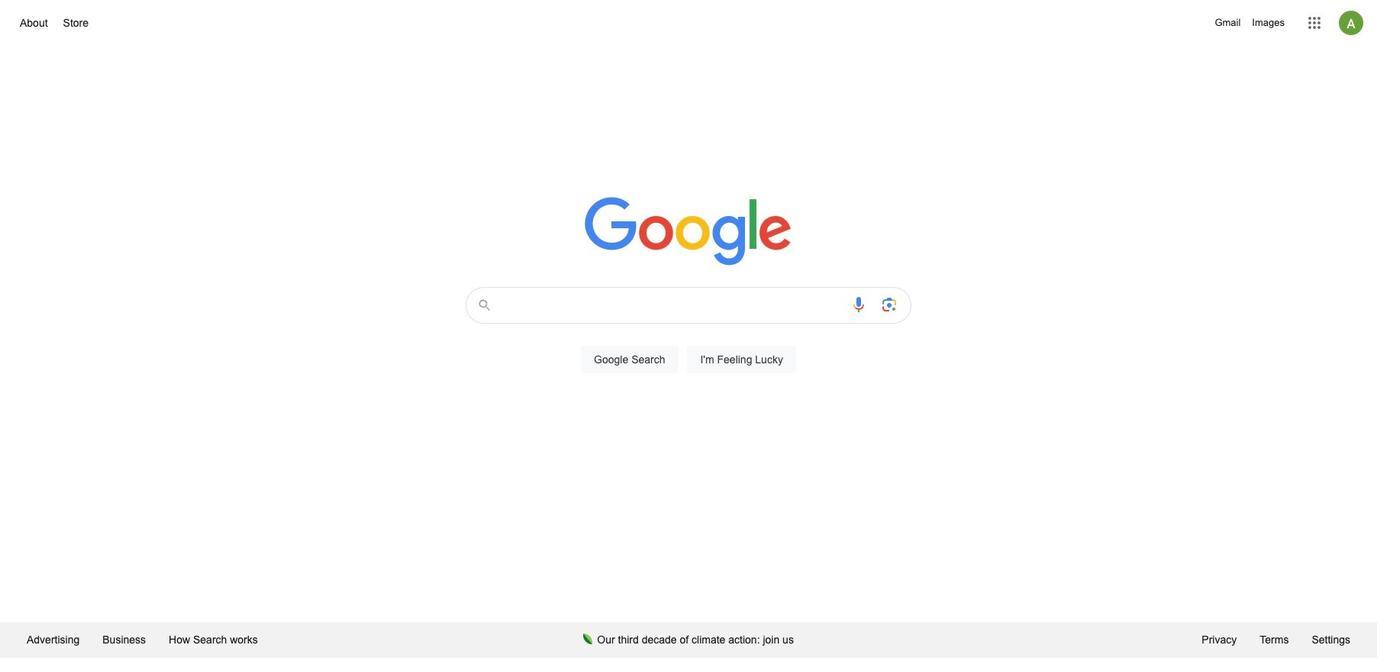 Task type: describe. For each thing, give the bounding box(es) containing it.
search by image image
[[880, 295, 899, 314]]



Task type: locate. For each thing, give the bounding box(es) containing it.
search by voice image
[[850, 295, 868, 314]]

google image
[[585, 197, 793, 267]]

None search field
[[15, 283, 1362, 391]]



Task type: vqa. For each thing, say whether or not it's contained in the screenshot.
Search by voice image
yes



